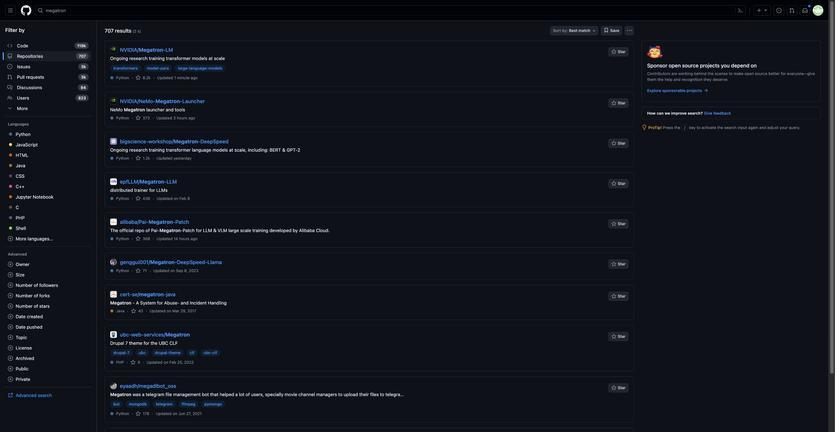 Task type: locate. For each thing, give the bounding box(es) containing it.
4 plus circle image from the top
[[8, 335, 13, 340]]

python language element
[[116, 75, 129, 81], [116, 115, 129, 121], [116, 155, 129, 161], [116, 196, 129, 201], [116, 236, 129, 242], [116, 268, 129, 274], [116, 411, 129, 417]]

4 python language element from the top
[[116, 196, 129, 201]]

2 plus circle image from the top
[[8, 272, 13, 277]]

1 python language element from the top
[[116, 75, 129, 81]]

2 plus circle image from the top
[[8, 283, 13, 288]]

package icon image
[[648, 46, 663, 58]]

sc 9kayk9 0 image
[[7, 43, 12, 48], [7, 64, 12, 69], [7, 85, 12, 90], [7, 106, 12, 111], [136, 115, 141, 121], [136, 156, 141, 161], [136, 196, 141, 201], [136, 236, 141, 241], [136, 268, 141, 273]]

5 python language element from the top
[[116, 236, 129, 242]]

plus image
[[757, 8, 762, 13]]

5 plus circle image from the top
[[8, 324, 13, 330]]

2 python language element from the top
[[116, 115, 129, 121]]

homepage image
[[21, 5, 31, 16]]

open column options image
[[627, 28, 632, 33]]

plus circle image
[[8, 236, 13, 241], [8, 272, 13, 277], [8, 293, 13, 298], [8, 314, 13, 319], [8, 324, 13, 330], [8, 356, 13, 361], [8, 366, 13, 371]]

7 python language element from the top
[[116, 411, 129, 417]]

sc 9kayk9 0 image
[[604, 28, 609, 33], [7, 54, 12, 59], [7, 74, 12, 80], [136, 75, 141, 80], [704, 88, 709, 93], [7, 95, 12, 101], [642, 125, 647, 130], [131, 309, 136, 314], [131, 360, 136, 365], [136, 411, 141, 416]]

php language element
[[116, 360, 124, 365]]

notifications image
[[803, 8, 808, 13]]

6 python language element from the top
[[116, 268, 129, 274]]

link external image
[[8, 393, 13, 398]]

plus circle image
[[8, 262, 13, 267], [8, 283, 13, 288], [8, 304, 13, 309], [8, 335, 13, 340], [8, 345, 13, 351], [8, 377, 13, 382]]



Task type: describe. For each thing, give the bounding box(es) containing it.
4 plus circle image from the top
[[8, 314, 13, 319]]

1 plus circle image from the top
[[8, 236, 13, 241]]

3 plus circle image from the top
[[8, 293, 13, 298]]

7 plus circle image from the top
[[8, 366, 13, 371]]

triangle down image
[[764, 7, 769, 13]]

draggable pane splitter slider
[[96, 21, 98, 432]]

3 python language element from the top
[[116, 155, 129, 161]]

1 plus circle image from the top
[[8, 262, 13, 267]]

6 plus circle image from the top
[[8, 377, 13, 382]]

5 plus circle image from the top
[[8, 345, 13, 351]]

6 plus circle image from the top
[[8, 356, 13, 361]]

java language element
[[116, 308, 124, 314]]

git pull request image
[[790, 8, 795, 13]]

issue opened image
[[777, 8, 782, 13]]

command palette image
[[738, 8, 743, 13]]

3 plus circle image from the top
[[8, 304, 13, 309]]



Task type: vqa. For each thing, say whether or not it's contained in the screenshot.
2nd plus circle icon
yes



